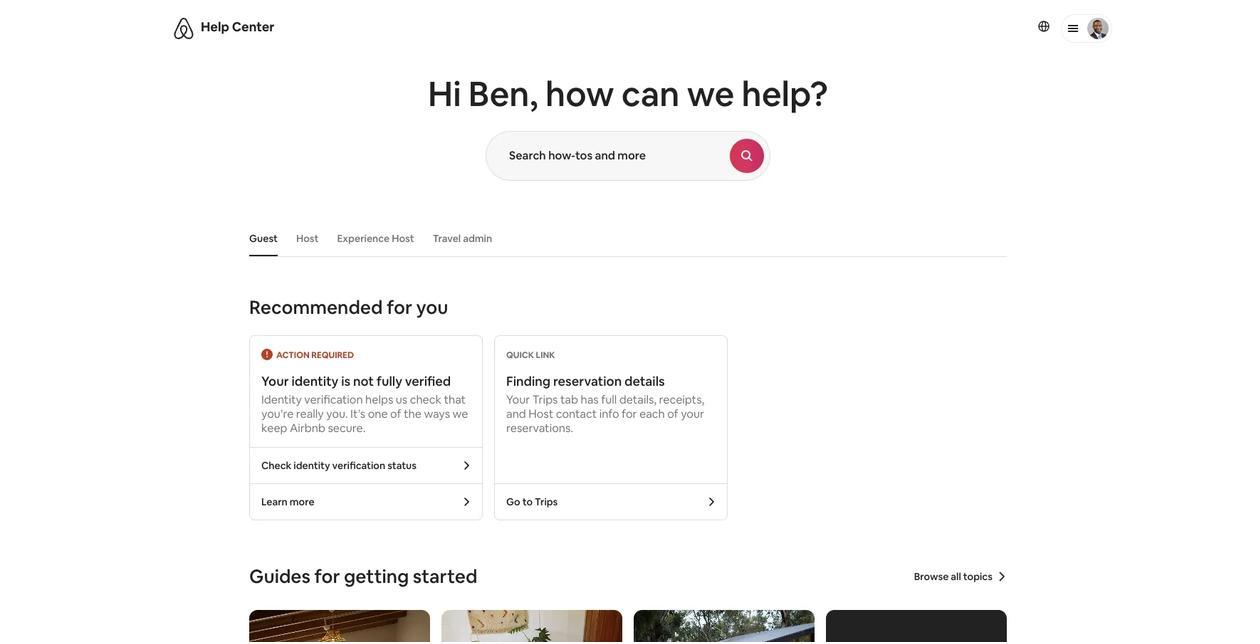 Task type: vqa. For each thing, say whether or not it's contained in the screenshot.
Carolina
no



Task type: locate. For each thing, give the bounding box(es) containing it.
each
[[640, 407, 665, 422]]

host right the guest button
[[296, 232, 319, 245]]

your trips tab has full details, receipts, and host contact info for each of your reservations.
[[507, 393, 705, 436]]

check identity verification status link
[[250, 448, 482, 484]]

guides for getting started
[[249, 565, 478, 589]]

2 horizontal spatial for
[[622, 407, 637, 422]]

host inside the your trips tab has full details, receipts, and host contact info for each of your reservations.
[[529, 407, 554, 422]]

for left you
[[387, 296, 413, 320]]

host right experience
[[392, 232, 414, 245]]

1 vertical spatial verification
[[332, 460, 386, 472]]

0 horizontal spatial of
[[390, 407, 401, 422]]

help center
[[201, 19, 275, 35]]

details
[[625, 373, 665, 390]]

your up identity
[[261, 373, 289, 390]]

0 vertical spatial your
[[261, 373, 289, 390]]

hi
[[428, 72, 461, 116]]

for right info on the left of the page
[[622, 407, 637, 422]]

host button
[[289, 225, 326, 252]]

finding reservation details
[[507, 373, 665, 390]]

of left your
[[668, 407, 679, 422]]

0 vertical spatial trips
[[533, 393, 558, 408]]

travel
[[433, 232, 461, 245]]

help center link
[[201, 19, 275, 35]]

go to trips
[[507, 496, 558, 509]]

guest button
[[242, 225, 285, 252]]

0 vertical spatial verification
[[304, 393, 363, 408]]

verification up learn more link
[[332, 460, 386, 472]]

tab list containing guest
[[242, 221, 1007, 256]]

identity inside "link"
[[294, 460, 330, 472]]

not
[[353, 373, 374, 390]]

info
[[600, 407, 620, 422]]

trips left tab
[[533, 393, 558, 408]]

and
[[507, 407, 526, 422]]

of
[[390, 407, 401, 422], [668, 407, 679, 422]]

1 vertical spatial identity
[[294, 460, 330, 472]]

0 horizontal spatial host
[[296, 232, 319, 245]]

identity down action required
[[292, 373, 339, 390]]

your
[[261, 373, 289, 390], [507, 393, 530, 408]]

host right the and
[[529, 407, 554, 422]]

we
[[687, 72, 735, 116], [453, 407, 468, 422]]

1 horizontal spatial we
[[687, 72, 735, 116]]

verification
[[304, 393, 363, 408], [332, 460, 386, 472]]

verification inside "link"
[[332, 460, 386, 472]]

1 vertical spatial your
[[507, 393, 530, 408]]

1 horizontal spatial host
[[392, 232, 414, 245]]

browse all topics
[[915, 571, 993, 584]]

host
[[296, 232, 319, 245], [392, 232, 414, 245], [529, 407, 554, 422]]

2 vertical spatial for
[[315, 565, 340, 589]]

1 horizontal spatial for
[[387, 296, 413, 320]]

trips right to
[[535, 496, 558, 509]]

go
[[507, 496, 521, 509]]

identity for verification
[[294, 460, 330, 472]]

we inside identity verification helps us check that you're really you. it's one of the ways we keep airbnb secure.
[[453, 407, 468, 422]]

2 horizontal spatial host
[[529, 407, 554, 422]]

0 horizontal spatial for
[[315, 565, 340, 589]]

has
[[581, 393, 599, 408]]

can
[[622, 72, 680, 116]]

recommended for you
[[249, 296, 448, 320]]

reservation
[[553, 373, 622, 390]]

really
[[296, 407, 324, 422]]

action required
[[276, 350, 354, 361]]

full
[[601, 393, 617, 408]]

1 vertical spatial trips
[[535, 496, 558, 509]]

for for guides for getting started
[[315, 565, 340, 589]]

learn more link
[[250, 484, 482, 520]]

ben,
[[469, 72, 538, 116]]

started
[[413, 565, 478, 589]]

None search field
[[486, 131, 771, 181]]

check
[[410, 393, 442, 408]]

identity right check on the bottom left
[[294, 460, 330, 472]]

help
[[201, 19, 229, 35]]

for inside the your trips tab has full details, receipts, and host contact info for each of your reservations.
[[622, 407, 637, 422]]

we right can
[[687, 72, 735, 116]]

1 of from the left
[[390, 407, 401, 422]]

for right guides at the bottom
[[315, 565, 340, 589]]

check identity verification status
[[261, 460, 417, 472]]

action
[[276, 350, 310, 361]]

it's
[[351, 407, 366, 422]]

that
[[444, 393, 466, 408]]

airbnb
[[290, 421, 326, 436]]

center
[[232, 19, 275, 35]]

0 vertical spatial for
[[387, 296, 413, 320]]

reservations.
[[507, 421, 574, 436]]

1 horizontal spatial your
[[507, 393, 530, 408]]

trips
[[533, 393, 558, 408], [535, 496, 558, 509]]

identity
[[292, 373, 339, 390], [294, 460, 330, 472]]

ways
[[424, 407, 450, 422]]

admin
[[463, 232, 492, 245]]

1 horizontal spatial of
[[668, 407, 679, 422]]

of left 'the'
[[390, 407, 401, 422]]

tab list
[[242, 221, 1007, 256]]

your
[[681, 407, 705, 422]]

0 horizontal spatial your
[[261, 373, 289, 390]]

verification down is
[[304, 393, 363, 408]]

details,
[[620, 393, 657, 408]]

fully
[[377, 373, 403, 390]]

we right "ways"
[[453, 407, 468, 422]]

0 horizontal spatial we
[[453, 407, 468, 422]]

for
[[387, 296, 413, 320], [622, 407, 637, 422], [315, 565, 340, 589]]

identity for is
[[292, 373, 339, 390]]

2 of from the left
[[668, 407, 679, 422]]

1 vertical spatial we
[[453, 407, 468, 422]]

0 vertical spatial identity
[[292, 373, 339, 390]]

1 vertical spatial for
[[622, 407, 637, 422]]

of inside identity verification helps us check that you're really you. it's one of the ways we keep airbnb secure.
[[390, 407, 401, 422]]

you're
[[261, 407, 294, 422]]

you.
[[326, 407, 348, 422]]

your inside the your trips tab has full details, receipts, and host contact info for each of your reservations.
[[507, 393, 530, 408]]

hi ben, how can we help?
[[428, 72, 829, 116]]

your down the finding
[[507, 393, 530, 408]]



Task type: describe. For each thing, give the bounding box(es) containing it.
a house in the woods with floor to ceiling windows, with a person relaxing inside. image
[[634, 611, 815, 643]]

person opening a glass sliding door in a nicely designed space image
[[249, 611, 430, 643]]

required
[[312, 350, 354, 361]]

travel admin button
[[426, 225, 500, 252]]

0 vertical spatial we
[[687, 72, 735, 116]]

quick
[[507, 350, 534, 361]]

helps
[[366, 393, 393, 408]]

more
[[290, 496, 315, 509]]

for for recommended for you
[[387, 296, 413, 320]]

how
[[546, 72, 614, 116]]

experience host button
[[330, 225, 422, 252]]

the logo for aircover, in red and white letters, on a black background. image
[[826, 611, 1007, 643]]

learn
[[261, 496, 288, 509]]

keep
[[261, 421, 287, 436]]

identity
[[261, 393, 302, 408]]

getting
[[344, 565, 409, 589]]

guides
[[249, 565, 311, 589]]

your for your trips tab has full details, receipts, and host contact info for each of your reservations.
[[507, 393, 530, 408]]

all
[[951, 571, 962, 584]]

receipts,
[[659, 393, 705, 408]]

to
[[523, 496, 533, 509]]

tab
[[561, 393, 578, 408]]

your for your identity is not fully verified
[[261, 373, 289, 390]]

trips inside the your trips tab has full details, receipts, and host contact info for each of your reservations.
[[533, 393, 558, 408]]

go to trips link
[[495, 484, 727, 520]]

your identity is not fully verified
[[261, 373, 451, 390]]

link
[[536, 350, 555, 361]]

of inside the your trips tab has full details, receipts, and host contact info for each of your reservations.
[[668, 407, 679, 422]]

finding
[[507, 373, 551, 390]]

recommended
[[249, 296, 383, 320]]

main navigation menu image
[[1088, 18, 1109, 39]]

browse all topics link
[[915, 571, 1007, 584]]

one
[[368, 407, 388, 422]]

travel admin
[[433, 232, 492, 245]]

identity verification helps us check that you're really you. it's one of the ways we keep airbnb secure.
[[261, 393, 468, 436]]

the
[[404, 407, 422, 422]]

guest
[[249, 232, 278, 245]]

airbnb homepage image
[[172, 17, 195, 40]]

us
[[396, 393, 408, 408]]

experience
[[337, 232, 390, 245]]

learn more
[[261, 496, 315, 509]]

verified
[[405, 373, 451, 390]]

topics
[[964, 571, 993, 584]]

you
[[416, 296, 448, 320]]

experience host
[[337, 232, 414, 245]]

trips inside go to trips link
[[535, 496, 558, 509]]

adult and child sitting at a table, searching airbnb listings on a laptop. image
[[442, 611, 623, 643]]

contact
[[556, 407, 597, 422]]

check
[[261, 460, 292, 472]]

status
[[388, 460, 417, 472]]

Search how-tos and more search field
[[487, 132, 730, 180]]

is
[[341, 373, 351, 390]]

secure.
[[328, 421, 366, 436]]

verification inside identity verification helps us check that you're really you. it's one of the ways we keep airbnb secure.
[[304, 393, 363, 408]]

help?
[[742, 72, 829, 116]]

quick link
[[507, 350, 555, 361]]

browse
[[915, 571, 949, 584]]



